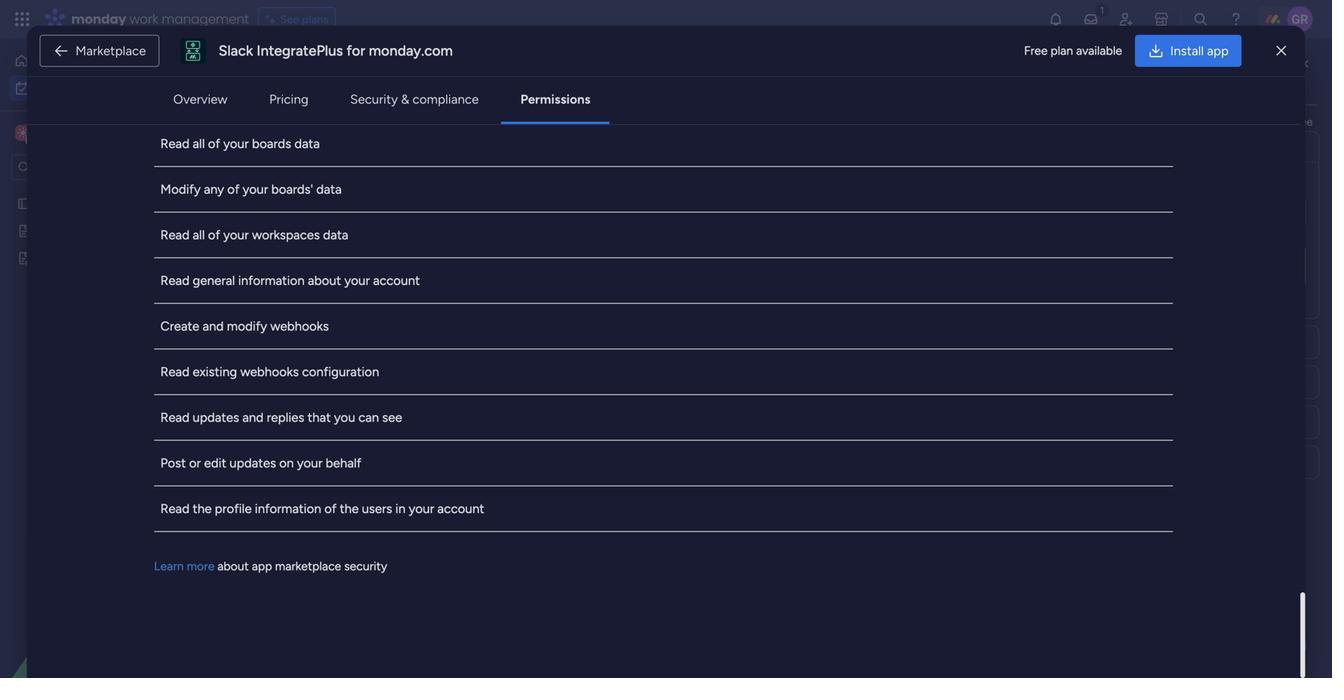 Task type: describe. For each thing, give the bounding box(es) containing it.
install app
[[1171, 43, 1229, 58]]

week for next
[[306, 457, 343, 478]]

read general information about your account
[[160, 273, 420, 288]]

main
[[37, 125, 65, 141]]

learn
[[154, 559, 184, 574]]

1 new item from the top
[[260, 317, 310, 331]]

boards'
[[271, 182, 313, 197]]

workspace image
[[15, 124, 31, 142]]

1 horizontal spatial the
[[340, 501, 359, 517]]

of for workspaces
[[208, 227, 220, 243]]

monday.com
[[369, 42, 453, 59]]

permissions button
[[508, 83, 604, 115]]

search everything image
[[1193, 11, 1209, 27]]

information for your
[[261, 90, 328, 106]]

my work
[[236, 60, 344, 96]]

/ right later
[[310, 573, 317, 593]]

this
[[270, 399, 299, 420]]

past
[[270, 198, 301, 218]]

of down next week / 1 item
[[324, 501, 337, 517]]

to-do
[[689, 290, 718, 303]]

create and modify webhooks
[[160, 319, 329, 334]]

Filter dashboard by text search field
[[304, 127, 450, 152]]

&
[[401, 92, 409, 107]]

can
[[359, 410, 379, 425]]

lottie animation element
[[0, 517, 204, 679]]

2 + add item from the top
[[262, 519, 318, 532]]

2 horizontal spatial and
[[1174, 115, 1193, 129]]

free
[[1024, 43, 1048, 58]]

2 new item from the top
[[260, 490, 310, 504]]

create
[[160, 319, 199, 334]]

edit
[[204, 456, 226, 471]]

data for modify any of your boards' data
[[316, 182, 342, 197]]

in
[[396, 501, 406, 517]]

robinson
[[1112, 259, 1163, 273]]

behalf
[[326, 456, 362, 471]]

1 horizontal spatial and
[[242, 410, 264, 425]]

app inside button
[[1207, 43, 1229, 58]]

see plans
[[280, 12, 329, 26]]

0 vertical spatial webhooks
[[270, 319, 329, 334]]

/ for past dates /
[[350, 198, 358, 218]]

post
[[160, 456, 186, 471]]

select product image
[[14, 11, 30, 27]]

1
[[358, 462, 363, 475]]

item inside next week / 1 item
[[366, 462, 388, 475]]

your down "application logo"
[[193, 90, 218, 106]]

read existing webhooks configuration
[[160, 364, 379, 380]]

that
[[308, 410, 331, 425]]

invite members image
[[1119, 11, 1135, 27]]

new item
[[243, 133, 291, 146]]

data for read all of your boards data
[[295, 136, 320, 151]]

for
[[347, 42, 365, 59]]

configuration
[[302, 364, 379, 380]]

next
[[270, 457, 302, 478]]

your down modify any of your boards' data
[[223, 227, 249, 243]]

later
[[270, 573, 306, 593]]

install app button
[[1135, 35, 1242, 67]]

new item button
[[236, 127, 298, 152]]

management
[[162, 10, 249, 28]]

or
[[189, 456, 201, 471]]

this week / 0 items
[[270, 399, 393, 420]]

private board image
[[17, 251, 32, 266]]

item up configuration
[[295, 346, 318, 359]]

item inside the new item button
[[269, 133, 291, 146]]

project management link
[[812, 281, 960, 308]]

1 image
[[1095, 1, 1110, 19]]

items for this week /
[[365, 404, 393, 417]]

slack integrateplus for monday.com
[[219, 42, 453, 59]]

next week / 1 item
[[270, 457, 388, 478]]

home
[[35, 54, 66, 68]]

main content containing past dates /
[[212, 38, 1333, 679]]

boards
[[1038, 336, 1073, 349]]

you
[[334, 410, 355, 425]]

information for the
[[255, 501, 321, 517]]

to-
[[689, 290, 705, 303]]

modify
[[227, 319, 267, 334]]

see
[[280, 12, 299, 26]]

free plan available
[[1024, 43, 1123, 58]]

week for this
[[303, 399, 340, 420]]

to
[[1282, 115, 1293, 129]]

0
[[355, 404, 363, 417]]

boards,
[[1090, 115, 1127, 129]]

plans
[[302, 12, 329, 26]]

1 horizontal spatial greg robinson image
[[1288, 6, 1313, 32]]

read updates and replies that you can see
[[160, 410, 402, 425]]

people
[[1001, 255, 1036, 269]]

item down read the profile information of the users in your account
[[295, 519, 318, 532]]

post or edit updates on your behalf
[[160, 456, 362, 471]]

0 vertical spatial updates
[[193, 410, 239, 425]]

to do list
[[1256, 72, 1301, 85]]

modify any of your boards' data
[[160, 182, 342, 197]]

marketplace
[[275, 559, 341, 574]]

of for boards'
[[227, 182, 240, 197]]

read for read existing webhooks configuration
[[160, 364, 190, 380]]

workspace
[[68, 125, 131, 141]]

read the profile information of the users in your account
[[160, 501, 485, 517]]

pricing button
[[256, 83, 321, 115]]

2 public board image from the top
[[17, 224, 32, 239]]

today
[[270, 255, 315, 276]]

read for read your profile information
[[160, 90, 190, 106]]

marketplace
[[76, 43, 146, 58]]

1 vertical spatial see
[[382, 410, 402, 425]]

0 horizontal spatial and
[[203, 319, 224, 334]]

pricing
[[269, 92, 309, 107]]

none text field inside main content
[[1038, 199, 1306, 227]]

read your profile information
[[160, 90, 328, 106]]

today / 2 items
[[270, 255, 367, 276]]

read all of your workspaces data
[[160, 227, 349, 243]]

2 inside 'past dates / 2 items'
[[362, 202, 368, 216]]

general
[[193, 273, 235, 288]]

home option
[[10, 48, 195, 74]]

monday work management
[[71, 10, 249, 28]]

plan
[[1051, 43, 1074, 58]]

board
[[871, 255, 901, 269]]



Task type: vqa. For each thing, say whether or not it's contained in the screenshot.
to
yes



Task type: locate. For each thing, give the bounding box(es) containing it.
2 read from the top
[[160, 136, 190, 151]]

2
[[362, 202, 368, 216], [330, 260, 337, 273]]

0 vertical spatial items
[[371, 202, 398, 216]]

0 vertical spatial and
[[1174, 115, 1193, 129]]

choose the boards, columns and people you'd like to see
[[1029, 115, 1313, 129]]

option
[[0, 189, 204, 193]]

information
[[261, 90, 328, 106], [238, 273, 305, 288], [255, 501, 321, 517]]

management
[[853, 290, 919, 303]]

0 vertical spatial 2
[[362, 202, 368, 216]]

permissions
[[521, 92, 591, 107]]

2 all from the top
[[193, 227, 205, 243]]

item down next
[[287, 490, 310, 504]]

more
[[187, 559, 215, 574]]

project for project
[[260, 288, 297, 302]]

week left 1
[[306, 457, 343, 478]]

see
[[1296, 115, 1313, 129], [382, 410, 402, 425]]

0 vertical spatial about
[[308, 273, 341, 288]]

read up post
[[160, 410, 190, 425]]

project down read general information about your account
[[260, 288, 297, 302]]

account right in
[[438, 501, 485, 517]]

later /
[[270, 573, 321, 593]]

new
[[243, 133, 266, 146], [260, 317, 284, 331], [260, 490, 284, 504]]

1 horizontal spatial see
[[1296, 115, 1313, 129]]

learn more about app marketplace security
[[154, 559, 387, 574]]

1 vertical spatial account
[[438, 501, 485, 517]]

new item down read general information about your account
[[260, 317, 310, 331]]

0 horizontal spatial the
[[193, 501, 212, 517]]

your
[[193, 90, 218, 106], [223, 136, 249, 151], [243, 182, 268, 197], [223, 227, 249, 243], [344, 273, 370, 288], [297, 456, 323, 471], [409, 501, 434, 517]]

0 vertical spatial public board image
[[17, 196, 32, 212]]

0 horizontal spatial greg robinson image
[[1052, 254, 1076, 278]]

0 vertical spatial new
[[243, 133, 266, 146]]

greg robinson image up list
[[1288, 6, 1313, 32]]

items right '0'
[[365, 404, 393, 417]]

install
[[1171, 43, 1204, 58]]

see right to
[[1296, 115, 1313, 129]]

1 vertical spatial week
[[306, 457, 343, 478]]

4 read from the top
[[160, 273, 190, 288]]

0 vertical spatial greg robinson image
[[1288, 6, 1313, 32]]

read down modify
[[160, 227, 190, 243]]

the down or
[[193, 501, 212, 517]]

0 vertical spatial + add item
[[262, 346, 318, 359]]

0 horizontal spatial see
[[382, 410, 402, 425]]

0 vertical spatial week
[[303, 399, 340, 420]]

read for read all of your workspaces data
[[160, 227, 190, 243]]

updates
[[193, 410, 239, 425], [230, 456, 276, 471]]

about right more
[[218, 559, 249, 574]]

group
[[714, 255, 746, 269]]

read down "application logo"
[[160, 90, 190, 106]]

1 add from the top
[[272, 346, 292, 359]]

2 inside today / 2 items
[[330, 260, 337, 273]]

1 vertical spatial information
[[238, 273, 305, 288]]

updates up edit
[[193, 410, 239, 425]]

new item down next
[[260, 490, 310, 504]]

dates
[[305, 198, 347, 218]]

profile for the
[[215, 501, 252, 517]]

about
[[308, 273, 341, 288], [218, 559, 249, 574]]

your left boards
[[223, 136, 249, 151]]

work
[[129, 10, 158, 28]]

new down read general information about your account
[[260, 317, 284, 331]]

marketplace button
[[39, 35, 160, 67]]

webhooks up the this
[[240, 364, 299, 380]]

items right today
[[339, 260, 367, 273]]

application logo image
[[180, 38, 206, 64]]

profile for your
[[221, 90, 258, 106]]

1 vertical spatial new
[[260, 317, 284, 331]]

greg
[[1083, 259, 1109, 273]]

1 + add item from the top
[[262, 346, 318, 359]]

profile up read all of your boards data
[[221, 90, 258, 106]]

do
[[1271, 72, 1284, 85]]

items inside this week / 0 items
[[365, 404, 393, 417]]

item down read general information about your account
[[287, 317, 310, 331]]

security & compliance button
[[337, 83, 492, 115]]

users
[[362, 501, 392, 517]]

item
[[287, 317, 310, 331], [287, 490, 310, 504]]

data right boards
[[295, 136, 320, 151]]

public board image
[[17, 196, 32, 212], [17, 224, 32, 239]]

0 vertical spatial app
[[1207, 43, 1229, 58]]

to
[[1256, 72, 1268, 85]]

0 vertical spatial item
[[287, 317, 310, 331]]

1 vertical spatial items
[[339, 260, 367, 273]]

profile down edit
[[215, 501, 252, 517]]

new down next
[[260, 490, 284, 504]]

week right the this
[[303, 399, 340, 420]]

on
[[279, 456, 294, 471]]

overview button
[[160, 83, 240, 115]]

of
[[208, 136, 220, 151], [227, 182, 240, 197], [208, 227, 220, 243], [324, 501, 337, 517]]

app left "marketplace" on the left bottom of the page
[[252, 559, 272, 574]]

read for read general information about your account
[[160, 273, 190, 288]]

help image
[[1228, 11, 1244, 27]]

0 vertical spatial account
[[373, 273, 420, 288]]

read for read updates and replies that you can see
[[160, 410, 190, 425]]

1 item from the top
[[287, 317, 310, 331]]

account right today / 2 items
[[373, 273, 420, 288]]

1 horizontal spatial about
[[308, 273, 341, 288]]

/ left '0'
[[344, 399, 352, 420]]

2 vertical spatial data
[[323, 227, 349, 243]]

/ right dates
[[350, 198, 358, 218]]

choose
[[1029, 115, 1068, 129]]

security
[[350, 92, 398, 107]]

of up the any
[[208, 136, 220, 151]]

1 horizontal spatial 2
[[362, 202, 368, 216]]

2 + from the top
[[262, 519, 269, 532]]

read down post
[[160, 501, 190, 517]]

app
[[1207, 43, 1229, 58], [252, 559, 272, 574]]

0 vertical spatial profile
[[221, 90, 258, 106]]

about down workspaces
[[308, 273, 341, 288]]

to do list button
[[1226, 66, 1308, 91]]

integrateplus
[[257, 42, 343, 59]]

2 right dates
[[362, 202, 368, 216]]

greg robinson link
[[1083, 259, 1163, 273]]

2 vertical spatial information
[[255, 501, 321, 517]]

of for boards
[[208, 136, 220, 151]]

security & compliance
[[350, 92, 479, 107]]

item right 1
[[366, 462, 388, 475]]

1 vertical spatial 2
[[330, 260, 337, 273]]

0 vertical spatial new item
[[260, 317, 310, 331]]

main workspace
[[37, 125, 131, 141]]

the left boards, on the right
[[1070, 115, 1087, 129]]

all
[[193, 136, 205, 151], [193, 227, 205, 243]]

1 vertical spatial webhooks
[[240, 364, 299, 380]]

read for read all of your boards data
[[160, 136, 190, 151]]

1 vertical spatial and
[[203, 319, 224, 334]]

read up modify
[[160, 136, 190, 151]]

project for project management
[[814, 290, 850, 303]]

your right today
[[344, 273, 370, 288]]

0 horizontal spatial app
[[252, 559, 272, 574]]

data up dates
[[316, 182, 342, 197]]

0 vertical spatial data
[[295, 136, 320, 151]]

greg robinson
[[1083, 259, 1163, 273]]

read all of your boards data
[[160, 136, 320, 151]]

existing
[[193, 364, 237, 380]]

1 public board image from the top
[[17, 196, 32, 212]]

all for read all of your workspaces data
[[193, 227, 205, 243]]

do
[[705, 290, 718, 303]]

workspace image
[[18, 124, 29, 142]]

/ for next week /
[[347, 457, 354, 478]]

all up general at left top
[[193, 227, 205, 243]]

compliance
[[413, 92, 479, 107]]

webhooks down read general information about your account
[[270, 319, 329, 334]]

project management
[[814, 290, 919, 303]]

and left the this
[[242, 410, 264, 425]]

1 vertical spatial item
[[287, 490, 310, 504]]

+ add item
[[262, 346, 318, 359], [262, 519, 318, 532]]

items right dates
[[371, 202, 398, 216]]

items for past dates /
[[371, 202, 398, 216]]

read left existing at the left bottom
[[160, 364, 190, 380]]

project left management on the right top of the page
[[814, 290, 850, 303]]

read for read the profile information of the users in your account
[[160, 501, 190, 517]]

account
[[373, 273, 420, 288], [438, 501, 485, 517]]

the for choose
[[1070, 115, 1087, 129]]

main content
[[212, 38, 1333, 679]]

1 vertical spatial greg robinson image
[[1052, 254, 1076, 278]]

1 vertical spatial updates
[[230, 456, 276, 471]]

1 horizontal spatial account
[[438, 501, 485, 517]]

1 vertical spatial all
[[193, 227, 205, 243]]

0 vertical spatial add
[[272, 346, 292, 359]]

main workspace button
[[11, 119, 156, 147]]

5 read from the top
[[160, 364, 190, 380]]

data for read all of your workspaces data
[[323, 227, 349, 243]]

0 horizontal spatial about
[[218, 559, 249, 574]]

/ left 1
[[347, 457, 354, 478]]

+
[[262, 346, 269, 359], [262, 519, 269, 532]]

see inside main content
[[1296, 115, 1313, 129]]

1 vertical spatial public board image
[[17, 224, 32, 239]]

webhooks
[[270, 319, 329, 334], [240, 364, 299, 380]]

0 horizontal spatial account
[[373, 273, 420, 288]]

all for read all of your boards data
[[193, 136, 205, 151]]

you'd
[[1233, 115, 1260, 129]]

new inside button
[[243, 133, 266, 146]]

the for read
[[193, 501, 212, 517]]

your right on
[[297, 456, 323, 471]]

1 vertical spatial +
[[262, 519, 269, 532]]

2 horizontal spatial the
[[1070, 115, 1087, 129]]

app right install
[[1207, 43, 1229, 58]]

and left the 'people'
[[1174, 115, 1193, 129]]

dapulse x slim image
[[1277, 41, 1287, 60]]

None search field
[[304, 127, 450, 152]]

6 read from the top
[[160, 410, 190, 425]]

monday marketplace image
[[1154, 11, 1170, 27]]

work
[[279, 60, 344, 96]]

2 vertical spatial items
[[365, 404, 393, 417]]

2 right today
[[330, 260, 337, 273]]

lottie animation image
[[0, 517, 204, 679]]

your left boards'
[[243, 182, 268, 197]]

and right create
[[203, 319, 224, 334]]

0 vertical spatial all
[[193, 136, 205, 151]]

1 vertical spatial add
[[272, 519, 292, 532]]

add up read existing webhooks configuration
[[272, 346, 292, 359]]

2 vertical spatial new
[[260, 490, 284, 504]]

1 read from the top
[[160, 90, 190, 106]]

notifications image
[[1048, 11, 1064, 27]]

/ right today
[[319, 255, 326, 276]]

0 horizontal spatial project
[[260, 288, 297, 302]]

1 vertical spatial + add item
[[262, 519, 318, 532]]

list box
[[0, 187, 204, 488]]

greg robinson image
[[1288, 6, 1313, 32], [1052, 254, 1076, 278]]

data down 'past dates / 2 items'
[[323, 227, 349, 243]]

items
[[371, 202, 398, 216], [339, 260, 367, 273], [365, 404, 393, 417]]

date
[[1111, 255, 1134, 269]]

monday
[[71, 10, 126, 28]]

list
[[1287, 72, 1301, 85]]

read left general at left top
[[160, 273, 190, 288]]

see plans button
[[259, 7, 336, 31]]

1 vertical spatial data
[[316, 182, 342, 197]]

0 vertical spatial information
[[261, 90, 328, 106]]

of down the any
[[208, 227, 220, 243]]

add up the learn more about app marketplace security on the bottom of the page
[[272, 519, 292, 532]]

workspace selection element
[[15, 123, 134, 144]]

/
[[350, 198, 358, 218], [319, 255, 326, 276], [344, 399, 352, 420], [347, 457, 354, 478], [310, 573, 317, 593]]

of right the any
[[227, 182, 240, 197]]

1 all from the top
[[193, 136, 205, 151]]

1 + from the top
[[262, 346, 269, 359]]

updates left on
[[230, 456, 276, 471]]

0 horizontal spatial 2
[[330, 260, 337, 273]]

2 vertical spatial and
[[242, 410, 264, 425]]

0 vertical spatial +
[[262, 346, 269, 359]]

+ up read existing webhooks configuration
[[262, 346, 269, 359]]

people
[[1196, 115, 1230, 129]]

the inside main content
[[1070, 115, 1087, 129]]

1 vertical spatial app
[[252, 559, 272, 574]]

1 horizontal spatial app
[[1207, 43, 1229, 58]]

profile
[[221, 90, 258, 106], [215, 501, 252, 517]]

replies
[[267, 410, 304, 425]]

home link
[[10, 48, 195, 74]]

security
[[344, 559, 387, 574]]

see right can
[[382, 410, 402, 425]]

1 horizontal spatial project
[[814, 290, 850, 303]]

any
[[204, 182, 224, 197]]

None text field
[[1038, 199, 1306, 227]]

0 vertical spatial see
[[1296, 115, 1313, 129]]

update feed image
[[1083, 11, 1099, 27]]

item down the pricing button
[[269, 133, 291, 146]]

items inside today / 2 items
[[339, 260, 367, 273]]

+ up the learn more about app marketplace security on the bottom of the page
[[262, 519, 269, 532]]

3 read from the top
[[160, 227, 190, 243]]

1 vertical spatial about
[[218, 559, 249, 574]]

past dates / 2 items
[[270, 198, 398, 218]]

boards
[[252, 136, 291, 151]]

new down the 'read your profile information'
[[243, 133, 266, 146]]

items inside 'past dates / 2 items'
[[371, 202, 398, 216]]

the left users
[[340, 501, 359, 517]]

2 item from the top
[[287, 490, 310, 504]]

all down overview button
[[193, 136, 205, 151]]

/ for this week /
[[344, 399, 352, 420]]

slack
[[219, 42, 253, 59]]

your right in
[[409, 501, 434, 517]]

2 add from the top
[[272, 519, 292, 532]]

+ add item down read the profile information of the users in your account
[[262, 519, 318, 532]]

greg robinson image left greg
[[1052, 254, 1076, 278]]

available
[[1076, 43, 1123, 58]]

+ add item up read existing webhooks configuration
[[262, 346, 318, 359]]

1 vertical spatial profile
[[215, 501, 252, 517]]

learn more link
[[154, 559, 215, 574]]

columns
[[1129, 115, 1172, 129]]

7 read from the top
[[160, 501, 190, 517]]

1 vertical spatial new item
[[260, 490, 310, 504]]



